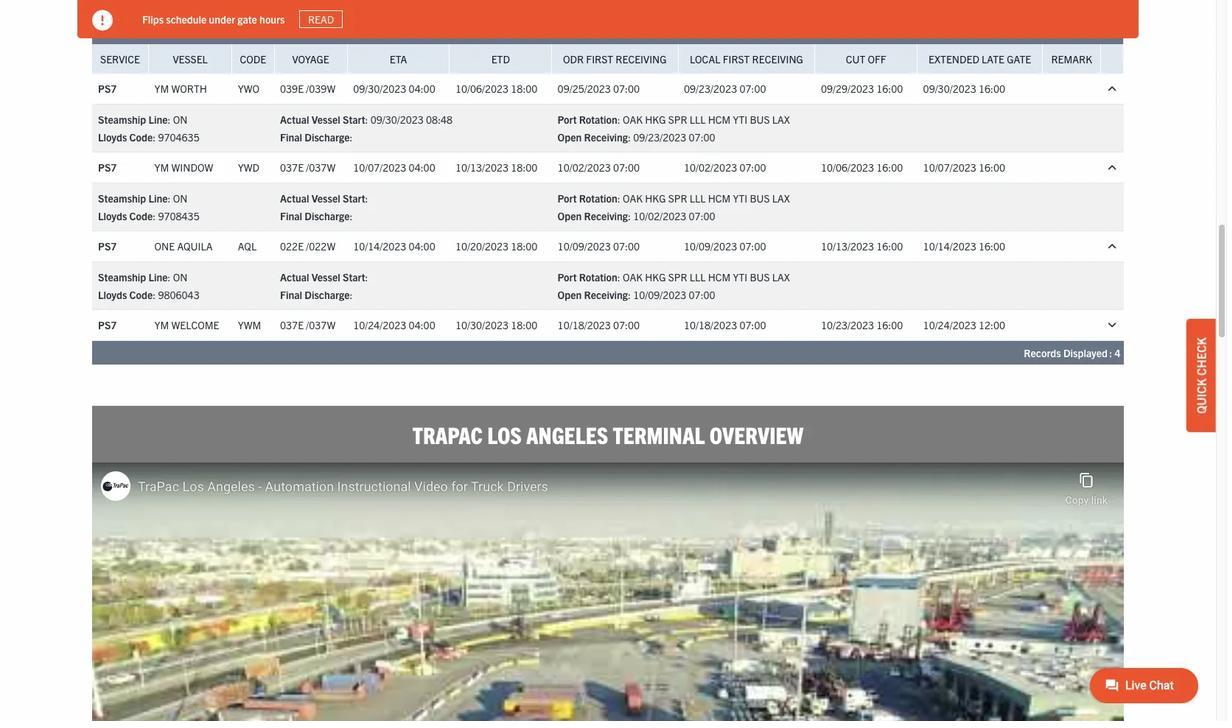 Task type: vqa. For each thing, say whether or not it's contained in the screenshot.
Open within the Port Rotation : Oak Hkg Spr Lll Hcm Yti Bus Lax Open Receiving : 10/09/2023 07:00
yes



Task type: describe. For each thing, give the bounding box(es) containing it.
spr for 10/02/2023
[[668, 192, 688, 205]]

vessel for steamship line : on lloyds code : 9806043
[[312, 270, 340, 284]]

10/07/2023 04:00
[[353, 161, 435, 174]]

port rotation : oak hkg spr lll hcm yti bus lax open receiving : 10/09/2023 07:00
[[558, 270, 790, 301]]

08:48
[[426, 113, 453, 126]]

actual vessel start : final discharge : for : 9806043
[[280, 270, 368, 301]]

4
[[1115, 346, 1121, 360]]

lax for port rotation : oak hkg spr lll hcm yti bus lax open receiving : 10/09/2023 07:00
[[773, 270, 790, 284]]

cut
[[846, 52, 866, 65]]

hkg for 09/23/2023
[[645, 113, 666, 126]]

10/13/2023 16:00
[[821, 240, 903, 253]]

rotation for : 09/23/2023 07:00
[[579, 113, 618, 126]]

displayed
[[1064, 346, 1108, 360]]

10/30/2023
[[456, 319, 509, 332]]

quick check
[[1194, 337, 1209, 414]]

039e    /039w
[[280, 82, 336, 95]]

ywm
[[238, 319, 261, 332]]

steamship for steamship line : on lloyds code : 9704635
[[98, 113, 146, 126]]

on for steamship line : on lloyds code : 9806043
[[173, 270, 187, 284]]

04:00 for 09/30/2023 04:00
[[409, 82, 435, 95]]

07:00 inside port rotation : oak hkg spr lll hcm yti bus lax open receiving : 09/23/2023 07:00
[[689, 130, 716, 144]]

oak for 09/23/2023
[[623, 113, 643, 126]]

schedule
[[166, 12, 207, 26]]

10/09/2023 inside port rotation : oak hkg spr lll hcm yti bus lax open receiving : 10/09/2023 07:00
[[633, 288, 687, 301]]

lax for port rotation : oak hkg spr lll hcm yti bus lax open receiving : 10/02/2023 07:00
[[773, 192, 790, 205]]

hours
[[260, 12, 285, 26]]

9704635
[[158, 130, 200, 144]]

date
[[519, 23, 540, 36]]

09/23/2023 07:00
[[684, 82, 766, 95]]

022e    /022w
[[280, 240, 336, 253]]

service
[[100, 52, 140, 65]]

10/20/2023
[[456, 240, 509, 253]]

discharge for steamship line : on lloyds code : 9806043
[[305, 288, 350, 301]]

one
[[155, 240, 175, 253]]

on for steamship line : on lloyds code : 9704635
[[173, 113, 187, 126]]

16:00 for 10/13/2023 16:00
[[877, 240, 903, 253]]

07:00 inside port rotation : oak hkg spr lll hcm yti bus lax open receiving : 10/09/2023 07:00
[[689, 288, 716, 301]]

local
[[690, 52, 721, 65]]

04:00 for 10/14/2023 04:00
[[409, 240, 435, 253]]

discharge inside actual vessel start : 09/30/2023 08:48 final discharge :
[[305, 130, 350, 144]]

09/30/2023 inside actual vessel start : 09/30/2023 08:48 final discharge :
[[371, 113, 424, 126]]

yti for : 09/23/2023 07:00
[[733, 113, 748, 126]]

ym worth
[[155, 82, 207, 95]]

ps7 for ym worth
[[98, 82, 117, 95]]

10/23/2023 16:00
[[821, 319, 903, 332]]

10/07/2023 for 10/07/2023 16:00
[[923, 161, 977, 174]]

angeles
[[526, 420, 608, 449]]

022e
[[280, 240, 304, 253]]

local first receiving
[[690, 52, 804, 65]]

ps7 for one aquila
[[98, 240, 117, 253]]

037e    /037w for 10/24/2023 04:00
[[280, 319, 336, 332]]

2 10/09/2023 07:00 from the left
[[684, 240, 766, 253]]

10/14/2023 16:00
[[923, 240, 1006, 253]]

09/30/2023 for 09/30/2023 16:00
[[923, 82, 977, 95]]

07:00 inside port rotation : oak hkg spr lll hcm yti bus lax open receiving : 10/02/2023 07:00
[[689, 209, 716, 222]]

18:00 for 10/13/2023 18:00
[[511, 161, 538, 174]]

line for 9806043
[[149, 270, 168, 284]]

vessel up 'worth'
[[173, 52, 208, 65]]

one aquila
[[155, 240, 213, 253]]

16:00 for 10/23/2023 16:00
[[877, 319, 903, 332]]

18:00 for 10/06/2023 18:00
[[511, 82, 538, 95]]

hcm for : 10/02/2023 07:00
[[708, 192, 731, 205]]

steamship for steamship line : on lloyds code : 9806043
[[98, 270, 146, 284]]

10/30/2023 18:00
[[456, 319, 538, 332]]

09/29/2023 16:00
[[821, 82, 903, 95]]

records displayed : 4
[[1024, 346, 1121, 360]]

/037w for 10/07/2023 04:00
[[306, 161, 336, 174]]

039e
[[280, 82, 304, 95]]

window
[[171, 161, 213, 174]]

lll for 10/02/2023
[[690, 192, 706, 205]]

read link
[[300, 10, 343, 28]]

hcm for : 09/23/2023 07:00
[[708, 113, 731, 126]]

lloyds for steamship line : on lloyds code : 9704635
[[98, 130, 127, 144]]

hkg for 10/02/2023
[[645, 192, 666, 205]]

first for odr
[[586, 52, 613, 65]]

16:00 for 10/06/2023 16:00
[[877, 161, 903, 174]]

aql
[[238, 240, 257, 253]]

welcome
[[171, 319, 219, 332]]

start for steamship line : on lloyds code : 9806043
[[343, 270, 365, 284]]

ym for ym worth
[[155, 82, 169, 95]]

037e for ywd
[[280, 161, 304, 174]]

overview
[[710, 420, 804, 449]]

worth
[[171, 82, 207, 95]]

16:00 for 09/29/2023 16:00
[[877, 82, 903, 95]]

check
[[1194, 337, 1209, 376]]

solid image
[[92, 10, 113, 31]]

late
[[982, 52, 1005, 65]]

10/02/2023 inside port rotation : oak hkg spr lll hcm yti bus lax open receiving : 10/02/2023 07:00
[[633, 209, 687, 222]]

port rotation : oak hkg spr lll hcm yti bus lax open receiving : 10/02/2023 07:00
[[558, 192, 790, 222]]

flips schedule under gate hours
[[142, 12, 285, 26]]

09/30/2023 04:00
[[353, 82, 435, 95]]

off
[[868, 52, 887, 65]]

12:00
[[979, 319, 1006, 332]]

1 10/09/2023 07:00 from the left
[[558, 240, 640, 253]]

steamship line : on lloyds code : 9806043
[[98, 270, 200, 301]]

lloyds for steamship line : on lloyds code : 9708435
[[98, 209, 127, 222]]

eta
[[390, 52, 407, 65]]

odr
[[563, 52, 584, 65]]

18:00 for 10/30/2023 18:00
[[511, 319, 538, 332]]

11/03/2023
[[644, 23, 697, 36]]

rotation for : 10/02/2023 07:00
[[579, 192, 618, 205]]

bus for port rotation : oak hkg spr lll hcm yti bus lax open receiving : 10/02/2023 07:00
[[750, 192, 770, 205]]

actual for steamship line : on lloyds code : 9704635
[[280, 113, 309, 126]]

gate
[[1007, 52, 1032, 65]]

10/13/2023 for 10/13/2023 18:00
[[456, 161, 509, 174]]

09/29/2023
[[821, 82, 874, 95]]

10/03/2023
[[576, 23, 630, 36]]

actual vessel start : final discharge : for : 9708435
[[280, 192, 368, 222]]

final inside actual vessel start : 09/30/2023 08:48 final discharge :
[[280, 130, 302, 144]]

under
[[209, 12, 235, 26]]

ywo
[[238, 82, 259, 95]]

09/30/2023 for 09/30/2023 04:00
[[353, 82, 407, 95]]

10/14/2023 04:00
[[353, 240, 435, 253]]

10/07/2023 16:00
[[923, 161, 1006, 174]]

flips
[[142, 12, 164, 26]]

10/24/2023 12:00
[[923, 319, 1006, 332]]

quick
[[1194, 378, 1209, 414]]

16:00 for 09/30/2023 16:00
[[979, 82, 1006, 95]]

discharge for steamship line : on lloyds code : 9708435
[[305, 209, 350, 222]]

10/06/2023 for 10/06/2023 16:00
[[821, 161, 874, 174]]

receiving for port rotation : oak hkg spr lll hcm yti bus lax open receiving : 10/02/2023 07:00
[[584, 209, 628, 222]]

10/13/2023 18:00
[[456, 161, 538, 174]]

actual vessel start : 09/30/2023 08:48 final discharge :
[[280, 113, 453, 144]]

cut off
[[846, 52, 887, 65]]

lloyds for steamship line : on lloyds code : 9806043
[[98, 288, 127, 301]]



Task type: locate. For each thing, give the bounding box(es) containing it.
code left 9806043 at the left top
[[129, 288, 153, 301]]

ps7 down service at the left
[[98, 82, 117, 95]]

2 discharge from the top
[[305, 209, 350, 222]]

extended late gate
[[929, 52, 1032, 65]]

actual down 022e
[[280, 270, 309, 284]]

spr for 09/23/2023
[[668, 113, 688, 126]]

0 vertical spatial on
[[173, 113, 187, 126]]

1 10/18/2023 from the left
[[558, 319, 611, 332]]

hkg down port rotation : oak hkg spr lll hcm yti bus lax open receiving : 09/23/2023 07:00
[[645, 192, 666, 205]]

1 vertical spatial /037w
[[306, 319, 336, 332]]

3 port from the top
[[558, 270, 577, 284]]

2 yti from the top
[[733, 192, 748, 205]]

1 lax from the top
[[773, 113, 790, 126]]

1 10/24/2023 from the left
[[353, 319, 407, 332]]

2 on from the top
[[173, 192, 187, 205]]

3 final from the top
[[280, 288, 302, 301]]

code for steamship line : on lloyds code : 9704635
[[129, 130, 153, 144]]

2 lloyds from the top
[[98, 209, 127, 222]]

start
[[343, 113, 365, 126], [343, 192, 365, 205], [343, 270, 365, 284]]

1 vertical spatial open
[[558, 209, 582, 222]]

spr down 09/23/2023 07:00
[[668, 113, 688, 126]]

3 spr from the top
[[668, 270, 688, 284]]

1 vertical spatial line
[[149, 192, 168, 205]]

1 vertical spatial spr
[[668, 192, 688, 205]]

2 vertical spatial steamship
[[98, 270, 146, 284]]

0 horizontal spatial 10/18/2023
[[558, 319, 611, 332]]

spr down port rotation : oak hkg spr lll hcm yti bus lax open receiving : 09/23/2023 07:00
[[668, 192, 688, 205]]

16:00 for 10/07/2023 16:00
[[979, 161, 1006, 174]]

steamship line : on lloyds code : 9704635
[[98, 113, 200, 144]]

1 yti from the top
[[733, 113, 748, 126]]

open inside port rotation : oak hkg spr lll hcm yti bus lax open receiving : 10/09/2023 07:00
[[558, 288, 582, 301]]

bus inside port rotation : oak hkg spr lll hcm yti bus lax open receiving : 10/02/2023 07:00
[[750, 192, 770, 205]]

lll inside port rotation : oak hkg spr lll hcm yti bus lax open receiving : 10/02/2023 07:00
[[690, 192, 706, 205]]

2 vertical spatial oak
[[623, 270, 643, 284]]

04:00 for 10/07/2023 04:00
[[409, 161, 435, 174]]

2 037e    /037w from the top
[[280, 319, 336, 332]]

2 bus from the top
[[750, 192, 770, 205]]

start for steamship line : on lloyds code : 9708435
[[343, 192, 365, 205]]

0 vertical spatial line
[[149, 113, 168, 126]]

oak inside port rotation : oak hkg spr lll hcm yti bus lax open receiving : 10/09/2023 07:00
[[623, 270, 643, 284]]

3 ym from the top
[[155, 319, 169, 332]]

2 vertical spatial open
[[558, 288, 582, 301]]

oak inside port rotation : oak hkg spr lll hcm yti bus lax open receiving : 09/23/2023 07:00
[[623, 113, 643, 126]]

10/14/2023 for 10/14/2023 16:00
[[923, 240, 977, 253]]

actual vessel start : final discharge : down /022w
[[280, 270, 368, 301]]

etd
[[491, 52, 510, 65]]

open
[[558, 130, 582, 144], [558, 209, 582, 222], [558, 288, 582, 301]]

2 vertical spatial line
[[149, 270, 168, 284]]

on up 9806043 at the left top
[[173, 270, 187, 284]]

2 vertical spatial rotation
[[579, 270, 618, 284]]

line
[[149, 113, 168, 126], [149, 192, 168, 205], [149, 270, 168, 284]]

0 vertical spatial spr
[[668, 113, 688, 126]]

open for port rotation : oak hkg spr lll hcm yti bus lax open receiving : 10/09/2023 07:00
[[558, 288, 582, 301]]

rotation inside port rotation : oak hkg spr lll hcm yti bus lax open receiving : 10/09/2023 07:00
[[579, 270, 618, 284]]

1 04:00 from the top
[[409, 82, 435, 95]]

07:00
[[613, 82, 640, 95], [740, 82, 766, 95], [689, 130, 716, 144], [613, 161, 640, 174], [740, 161, 766, 174], [689, 209, 716, 222], [613, 240, 640, 253], [740, 240, 766, 253], [689, 288, 716, 301], [613, 319, 640, 332], [740, 319, 766, 332]]

ywd
[[238, 161, 259, 174]]

spr
[[668, 113, 688, 126], [668, 192, 688, 205], [668, 270, 688, 284]]

port for port rotation : oak hkg spr lll hcm yti bus lax open receiving : 10/09/2023 07:00
[[558, 270, 577, 284]]

vessel for steamship line : on lloyds code : 9708435
[[312, 192, 340, 205]]

04:00 up 08:48
[[409, 82, 435, 95]]

receiving inside port rotation : oak hkg spr lll hcm yti bus lax open receiving : 10/09/2023 07:00
[[584, 288, 628, 301]]

oak inside port rotation : oak hkg spr lll hcm yti bus lax open receiving : 10/02/2023 07:00
[[623, 192, 643, 205]]

1 vertical spatial 09/23/2023
[[633, 130, 687, 144]]

code inside steamship line : on lloyds code : 9806043
[[129, 288, 153, 301]]

ym for ym welcome
[[155, 319, 169, 332]]

port inside port rotation : oak hkg spr lll hcm yti bus lax open receiving : 10/09/2023 07:00
[[558, 270, 577, 284]]

actual vessel start : final discharge :
[[280, 192, 368, 222], [280, 270, 368, 301]]

on for steamship line : on lloyds code : 9708435
[[173, 192, 187, 205]]

lax for port rotation : oak hkg spr lll hcm yti bus lax open receiving : 09/23/2023 07:00
[[773, 113, 790, 126]]

rotation inside port rotation : oak hkg spr lll hcm yti bus lax open receiving : 09/23/2023 07:00
[[579, 113, 618, 126]]

09/23/2023 inside port rotation : oak hkg spr lll hcm yti bus lax open receiving : 09/23/2023 07:00
[[633, 130, 687, 144]]

10/24/2023 for 10/24/2023 04:00
[[353, 319, 407, 332]]

1 vertical spatial ym
[[155, 161, 169, 174]]

04:00 for 10/24/2023 04:00
[[409, 319, 435, 332]]

1 18:00 from the top
[[511, 82, 538, 95]]

yti for : 10/09/2023 07:00
[[733, 270, 748, 284]]

4 ps7 from the top
[[98, 319, 117, 332]]

lll for 09/23/2023
[[690, 113, 706, 126]]

code for steamship line : on lloyds code : 9806043
[[129, 288, 153, 301]]

actual vessel start : final discharge : up /022w
[[280, 192, 368, 222]]

3 hkg from the top
[[645, 270, 666, 284]]

hcm inside port rotation : oak hkg spr lll hcm yti bus lax open receiving : 09/23/2023 07:00
[[708, 113, 731, 126]]

steamship line : on lloyds code : 9708435
[[98, 192, 200, 222]]

final up 022e
[[280, 209, 302, 222]]

discharge up /022w
[[305, 209, 350, 222]]

line up the 9708435
[[149, 192, 168, 205]]

line up 9806043 at the left top
[[149, 270, 168, 284]]

10/07/2023 for 10/07/2023 04:00
[[353, 161, 407, 174]]

04:00
[[409, 82, 435, 95], [409, 161, 435, 174], [409, 240, 435, 253], [409, 319, 435, 332]]

0 vertical spatial start
[[343, 113, 365, 126]]

2 18:00 from the top
[[511, 161, 538, 174]]

037e    /037w for 10/07/2023 04:00
[[280, 161, 336, 174]]

ym
[[155, 82, 169, 95], [155, 161, 169, 174], [155, 319, 169, 332]]

0 vertical spatial lloyds
[[98, 130, 127, 144]]

on inside steamship line : on lloyds code : 9806043
[[173, 270, 187, 284]]

1 /037w from the top
[[306, 161, 336, 174]]

spr inside port rotation : oak hkg spr lll hcm yti bus lax open receiving : 10/09/2023 07:00
[[668, 270, 688, 284]]

2 actual from the top
[[280, 192, 309, 205]]

/037w down actual vessel start : 09/30/2023 08:48 final discharge :
[[306, 161, 336, 174]]

start down 10/07/2023 04:00
[[343, 192, 365, 205]]

0 vertical spatial 09/23/2023
[[684, 82, 737, 95]]

0 vertical spatial port
[[558, 113, 577, 126]]

lloyds inside steamship line : on lloyds code : 9704635
[[98, 130, 127, 144]]

1 10/02/2023 07:00 from the left
[[558, 161, 640, 174]]

0 vertical spatial actual vessel start : final discharge :
[[280, 192, 368, 222]]

10/24/2023 04:00
[[353, 319, 435, 332]]

09/23/2023 up port rotation : oak hkg spr lll hcm yti bus lax open receiving : 10/02/2023 07:00
[[633, 130, 687, 144]]

16:00 for 10/14/2023 16:00
[[979, 240, 1006, 253]]

0 horizontal spatial 10/13/2023
[[456, 161, 509, 174]]

lloyds left 9806043 at the left top
[[98, 288, 127, 301]]

line inside steamship line : on lloyds code : 9806043
[[149, 270, 168, 284]]

2 10/18/2023 from the left
[[684, 319, 737, 332]]

oak
[[623, 113, 643, 126], [623, 192, 643, 205], [623, 270, 643, 284]]

odr first receiving
[[563, 52, 667, 65]]

vessel down /022w
[[312, 270, 340, 284]]

0 horizontal spatial 10/18/2023 07:00
[[558, 319, 640, 332]]

first
[[586, 52, 613, 65], [723, 52, 750, 65]]

2 vertical spatial lloyds
[[98, 288, 127, 301]]

steamship inside 'steamship line : on lloyds code : 9708435'
[[98, 192, 146, 205]]

3 on from the top
[[173, 270, 187, 284]]

2 vertical spatial hkg
[[645, 270, 666, 284]]

1 vertical spatial bus
[[750, 192, 770, 205]]

3 line from the top
[[149, 270, 168, 284]]

hcm inside port rotation : oak hkg spr lll hcm yti bus lax open receiving : 10/09/2023 07:00
[[708, 270, 731, 284]]

code left the 9704635
[[129, 130, 153, 144]]

spr down port rotation : oak hkg spr lll hcm yti bus lax open receiving : 10/02/2023 07:00
[[668, 270, 688, 284]]

2 steamship from the top
[[98, 192, 146, 205]]

2 actual vessel start : final discharge : from the top
[[280, 270, 368, 301]]

0 vertical spatial 037e    /037w
[[280, 161, 336, 174]]

037e for ywm
[[280, 319, 304, 332]]

0 horizontal spatial 10/07/2023
[[353, 161, 407, 174]]

10/09/2023 07:00
[[558, 240, 640, 253], [684, 240, 766, 253]]

port for port rotation : oak hkg spr lll hcm yti bus lax open receiving : 10/02/2023 07:00
[[558, 192, 577, 205]]

1 bus from the top
[[750, 113, 770, 126]]

1 vertical spatial lax
[[773, 192, 790, 205]]

hkg inside port rotation : oak hkg spr lll hcm yti bus lax open receiving : 09/23/2023 07:00
[[645, 113, 666, 126]]

3 bus from the top
[[750, 270, 770, 284]]

1 vertical spatial lloyds
[[98, 209, 127, 222]]

hkg inside port rotation : oak hkg spr lll hcm yti bus lax open receiving : 10/09/2023 07:00
[[645, 270, 666, 284]]

lloyds left the 9708435
[[98, 209, 127, 222]]

open for port rotation : oak hkg spr lll hcm yti bus lax open receiving : 09/23/2023 07:00
[[558, 130, 582, 144]]

ps7 for ym welcome
[[98, 319, 117, 332]]

1 start from the top
[[343, 113, 365, 126]]

037e right ywd
[[280, 161, 304, 174]]

2 vertical spatial actual
[[280, 270, 309, 284]]

ym for ym window
[[155, 161, 169, 174]]

1 vertical spatial actual
[[280, 192, 309, 205]]

2 hkg from the top
[[645, 192, 666, 205]]

0 horizontal spatial 10/24/2023
[[353, 319, 407, 332]]

1 vertical spatial on
[[173, 192, 187, 205]]

remark
[[1052, 52, 1093, 65]]

2 oak from the top
[[623, 192, 643, 205]]

lax inside port rotation : oak hkg spr lll hcm yti bus lax open receiving : 10/09/2023 07:00
[[773, 270, 790, 284]]

2 vertical spatial port
[[558, 270, 577, 284]]

1 horizontal spatial 10/06/2023
[[821, 161, 874, 174]]

rotation inside port rotation : oak hkg spr lll hcm yti bus lax open receiving : 10/02/2023 07:00
[[579, 192, 618, 205]]

vessel down /039w
[[312, 113, 340, 126]]

3 actual from the top
[[280, 270, 309, 284]]

09/30/2023 16:00
[[923, 82, 1006, 95]]

0 vertical spatial open
[[558, 130, 582, 144]]

3 rotation from the top
[[579, 270, 618, 284]]

037e    /037w right ywm
[[280, 319, 336, 332]]

10/06/2023
[[456, 82, 509, 95], [821, 161, 874, 174]]

2 10/07/2023 from the left
[[923, 161, 977, 174]]

10/18/2023
[[558, 319, 611, 332], [684, 319, 737, 332]]

2 open from the top
[[558, 209, 582, 222]]

voyage
[[292, 52, 329, 65]]

1 vertical spatial hcm
[[708, 192, 731, 205]]

hkg down odr first receiving
[[645, 113, 666, 126]]

3 lax from the top
[[773, 270, 790, 284]]

port inside port rotation : oak hkg spr lll hcm yti bus lax open receiving : 09/23/2023 07:00
[[558, 113, 577, 126]]

1 vertical spatial rotation
[[579, 192, 618, 205]]

10/02/2023
[[558, 161, 611, 174], [684, 161, 737, 174], [633, 209, 687, 222]]

open inside port rotation : oak hkg spr lll hcm yti bus lax open receiving : 10/02/2023 07:00
[[558, 209, 582, 222]]

ym left window
[[155, 161, 169, 174]]

0 vertical spatial /037w
[[306, 161, 336, 174]]

port inside port rotation : oak hkg spr lll hcm yti bus lax open receiving : 10/02/2023 07:00
[[558, 192, 577, 205]]

lll for 10/09/2023
[[690, 270, 706, 284]]

0 vertical spatial rotation
[[579, 113, 618, 126]]

line for 9704635
[[149, 113, 168, 126]]

0 vertical spatial 037e
[[280, 161, 304, 174]]

1 vertical spatial 10/06/2023
[[821, 161, 874, 174]]

1 horizontal spatial 10/09/2023 07:00
[[684, 240, 766, 253]]

/037w
[[306, 161, 336, 174], [306, 319, 336, 332]]

actual down 039e
[[280, 113, 309, 126]]

start down 09/30/2023 04:00
[[343, 113, 365, 126]]

0 horizontal spatial 10/06/2023
[[456, 82, 509, 95]]

2 vertical spatial bus
[[750, 270, 770, 284]]

yti inside port rotation : oak hkg spr lll hcm yti bus lax open receiving : 10/09/2023 07:00
[[733, 270, 748, 284]]

09/30/2023 down 09/30/2023 04:00
[[371, 113, 424, 126]]

1 port from the top
[[558, 113, 577, 126]]

lll inside port rotation : oak hkg spr lll hcm yti bus lax open receiving : 09/23/2023 07:00
[[690, 113, 706, 126]]

3 hcm from the top
[[708, 270, 731, 284]]

ps7 down steamship line : on lloyds code : 9704635
[[98, 161, 117, 174]]

lax inside port rotation : oak hkg spr lll hcm yti bus lax open receiving : 10/02/2023 07:00
[[773, 192, 790, 205]]

actual for steamship line : on lloyds code : 9806043
[[280, 270, 309, 284]]

on inside 'steamship line : on lloyds code : 9708435'
[[173, 192, 187, 205]]

steamship inside steamship line : on lloyds code : 9806043
[[98, 270, 146, 284]]

2 lax from the top
[[773, 192, 790, 205]]

final down 022e
[[280, 288, 302, 301]]

0 vertical spatial 10/13/2023
[[456, 161, 509, 174]]

1 037e    /037w from the top
[[280, 161, 336, 174]]

vessel for steamship line : on lloyds code : 9704635
[[312, 113, 340, 126]]

1 horizontal spatial 10/18/2023
[[684, 319, 737, 332]]

2 vertical spatial lax
[[773, 270, 790, 284]]

port for port rotation : oak hkg spr lll hcm yti bus lax open receiving : 09/23/2023 07:00
[[558, 113, 577, 126]]

1 vertical spatial steamship
[[98, 192, 146, 205]]

1 lll from the top
[[690, 113, 706, 126]]

09/30/2023 down eta
[[353, 82, 407, 95]]

3 lll from the top
[[690, 270, 706, 284]]

1 horizontal spatial 10/13/2023
[[821, 240, 874, 253]]

final for steamship line : on lloyds code : 9806043
[[280, 288, 302, 301]]

bus
[[750, 113, 770, 126], [750, 192, 770, 205], [750, 270, 770, 284]]

1 ym from the top
[[155, 82, 169, 95]]

1 10/07/2023 from the left
[[353, 161, 407, 174]]

receiving for port rotation : oak hkg spr lll hcm yti bus lax open receiving : 10/09/2023 07:00
[[584, 288, 628, 301]]

ym window
[[155, 161, 213, 174]]

1 vertical spatial lll
[[690, 192, 706, 205]]

2 037e from the top
[[280, 319, 304, 332]]

18:00
[[511, 82, 538, 95], [511, 161, 538, 174], [511, 240, 538, 253], [511, 319, 538, 332]]

code for steamship line : on lloyds code : 9708435
[[129, 209, 153, 222]]

2 line from the top
[[149, 192, 168, 205]]

0 vertical spatial oak
[[623, 113, 643, 126]]

037e    /037w right ywd
[[280, 161, 336, 174]]

2 10/24/2023 from the left
[[923, 319, 977, 332]]

1 actual vessel start : final discharge : from the top
[[280, 192, 368, 222]]

oak for 10/09/2023
[[623, 270, 643, 284]]

2 ym from the top
[[155, 161, 169, 174]]

2 port from the top
[[558, 192, 577, 205]]

lax inside port rotation : oak hkg spr lll hcm yti bus lax open receiving : 09/23/2023 07:00
[[773, 113, 790, 126]]

vessel up /022w
[[312, 192, 340, 205]]

1 vertical spatial oak
[[623, 192, 643, 205]]

2 10/02/2023 07:00 from the left
[[684, 161, 766, 174]]

10/14/2023 for 10/14/2023 04:00
[[353, 240, 407, 253]]

2 rotation from the top
[[579, 192, 618, 205]]

lloyds inside steamship line : on lloyds code : 9806043
[[98, 288, 127, 301]]

spr inside port rotation : oak hkg spr lll hcm yti bus lax open receiving : 10/02/2023 07:00
[[668, 192, 688, 205]]

bus for port rotation : oak hkg spr lll hcm yti bus lax open receiving : 10/09/2023 07:00
[[750, 270, 770, 284]]

code left the 9708435
[[129, 209, 153, 222]]

1 horizontal spatial 10/24/2023
[[923, 319, 977, 332]]

9708435
[[158, 209, 200, 222]]

3 18:00 from the top
[[511, 240, 538, 253]]

4 18:00 from the top
[[511, 319, 538, 332]]

1 10/14/2023 from the left
[[353, 240, 407, 253]]

04:00 left 10/20/2023
[[409, 240, 435, 253]]

2 lll from the top
[[690, 192, 706, 205]]

1 ps7 from the top
[[98, 82, 117, 95]]

2 vertical spatial discharge
[[305, 288, 350, 301]]

quick check link
[[1187, 319, 1216, 432]]

1 steamship from the top
[[98, 113, 146, 126]]

rotation for : 10/09/2023 07:00
[[579, 270, 618, 284]]

open for port rotation : oak hkg spr lll hcm yti bus lax open receiving : 10/02/2023 07:00
[[558, 209, 582, 222]]

2 vertical spatial yti
[[733, 270, 748, 284]]

yti inside port rotation : oak hkg spr lll hcm yti bus lax open receiving : 09/23/2023 07:00
[[733, 113, 748, 126]]

2 vertical spatial spr
[[668, 270, 688, 284]]

line inside 'steamship line : on lloyds code : 9708435'
[[149, 192, 168, 205]]

10/06/2023 16:00
[[821, 161, 903, 174]]

0 vertical spatial 10/06/2023
[[456, 82, 509, 95]]

lloyds inside 'steamship line : on lloyds code : 9708435'
[[98, 209, 127, 222]]

bus for port rotation : oak hkg spr lll hcm yti bus lax open receiving : 09/23/2023 07:00
[[750, 113, 770, 126]]

first right local
[[723, 52, 750, 65]]

final
[[280, 130, 302, 144], [280, 209, 302, 222], [280, 288, 302, 301]]

final down 039e
[[280, 130, 302, 144]]

ps7 down steamship line : on lloyds code : 9806043 at the left top of page
[[98, 319, 117, 332]]

1 oak from the top
[[623, 113, 643, 126]]

2 vertical spatial lll
[[690, 270, 706, 284]]

2 /037w from the top
[[306, 319, 336, 332]]

open inside port rotation : oak hkg spr lll hcm yti bus lax open receiving : 09/23/2023 07:00
[[558, 130, 582, 144]]

09/30/2023 down the extended
[[923, 82, 977, 95]]

lloyds left the 9704635
[[98, 130, 127, 144]]

1 037e from the top
[[280, 161, 304, 174]]

1 vertical spatial yti
[[733, 192, 748, 205]]

actual for steamship line : on lloyds code : 9708435
[[280, 192, 309, 205]]

hcm for : 10/09/2023 07:00
[[708, 270, 731, 284]]

04:00 left 10/30/2023
[[409, 319, 435, 332]]

start down 10/14/2023 04:00
[[343, 270, 365, 284]]

ps7
[[98, 82, 117, 95], [98, 161, 117, 174], [98, 240, 117, 253], [98, 319, 117, 332]]

3 lloyds from the top
[[98, 288, 127, 301]]

range:
[[543, 23, 574, 36]]

1 spr from the top
[[668, 113, 688, 126]]

2 first from the left
[[723, 52, 750, 65]]

to
[[632, 23, 641, 36]]

18:00 for 10/20/2023 18:00
[[511, 240, 538, 253]]

spr inside port rotation : oak hkg spr lll hcm yti bus lax open receiving : 09/23/2023 07:00
[[668, 113, 688, 126]]

records
[[1024, 346, 1061, 360]]

hkg
[[645, 113, 666, 126], [645, 192, 666, 205], [645, 270, 666, 284]]

1 lloyds from the top
[[98, 130, 127, 144]]

09/23/2023 down local
[[684, 82, 737, 95]]

/037w for 10/24/2023 04:00
[[306, 319, 336, 332]]

code inside steamship line : on lloyds code : 9704635
[[129, 130, 153, 144]]

ym left welcome
[[155, 319, 169, 332]]

0 vertical spatial discharge
[[305, 130, 350, 144]]

hkg down port rotation : oak hkg spr lll hcm yti bus lax open receiving : 10/02/2023 07:00
[[645, 270, 666, 284]]

9806043
[[158, 288, 200, 301]]

1 horizontal spatial 10/02/2023 07:00
[[684, 161, 766, 174]]

2 spr from the top
[[668, 192, 688, 205]]

10/06/2023 18:00
[[456, 82, 538, 95]]

first right odr
[[586, 52, 613, 65]]

ps7 up steamship line : on lloyds code : 9806043 at the left top of page
[[98, 240, 117, 253]]

vessel
[[173, 52, 208, 65], [312, 113, 340, 126], [312, 192, 340, 205], [312, 270, 340, 284]]

hcm inside port rotation : oak hkg spr lll hcm yti bus lax open receiving : 10/02/2023 07:00
[[708, 192, 731, 205]]

code
[[240, 52, 266, 65], [129, 130, 153, 144], [129, 209, 153, 222], [129, 288, 153, 301]]

/037w right ywm
[[306, 319, 336, 332]]

2 vertical spatial on
[[173, 270, 187, 284]]

trapac los angeles terminal overview
[[413, 420, 804, 449]]

discharge
[[305, 130, 350, 144], [305, 209, 350, 222], [305, 288, 350, 301]]

hcm
[[708, 113, 731, 126], [708, 192, 731, 205], [708, 270, 731, 284]]

0 horizontal spatial 10/02/2023 07:00
[[558, 161, 640, 174]]

bus inside port rotation : oak hkg spr lll hcm yti bus lax open receiving : 10/09/2023 07:00
[[750, 270, 770, 284]]

1 hcm from the top
[[708, 113, 731, 126]]

1 first from the left
[[586, 52, 613, 65]]

2 final from the top
[[280, 209, 302, 222]]

terminal
[[613, 420, 705, 449]]

start for steamship line : on lloyds code : 9704635
[[343, 113, 365, 126]]

0 horizontal spatial 10/14/2023
[[353, 240, 407, 253]]

final for steamship line : on lloyds code : 9708435
[[280, 209, 302, 222]]

037e right ywm
[[280, 319, 304, 332]]

0 vertical spatial final
[[280, 130, 302, 144]]

on up the 9708435
[[173, 192, 187, 205]]

trapac
[[413, 420, 483, 449]]

1 horizontal spatial 10/07/2023
[[923, 161, 977, 174]]

0 vertical spatial bus
[[750, 113, 770, 126]]

2 start from the top
[[343, 192, 365, 205]]

oak for 10/02/2023
[[623, 192, 643, 205]]

extended
[[929, 52, 980, 65]]

10/24/2023 for 10/24/2023 12:00
[[923, 319, 977, 332]]

0 vertical spatial lax
[[773, 113, 790, 126]]

3 oak from the top
[[623, 270, 643, 284]]

1 vertical spatial 10/13/2023
[[821, 240, 874, 253]]

10/13/2023
[[456, 161, 509, 174], [821, 240, 874, 253]]

line for 9708435
[[149, 192, 168, 205]]

1 vertical spatial port
[[558, 192, 577, 205]]

receiving inside port rotation : oak hkg spr lll hcm yti bus lax open receiving : 09/23/2023 07:00
[[584, 130, 628, 144]]

yti for : 10/02/2023 07:00
[[733, 192, 748, 205]]

1 vertical spatial start
[[343, 192, 365, 205]]

1 actual from the top
[[280, 113, 309, 126]]

ps7 for ym window
[[98, 161, 117, 174]]

1 rotation from the top
[[579, 113, 618, 126]]

lloyds
[[98, 130, 127, 144], [98, 209, 127, 222], [98, 288, 127, 301]]

0 vertical spatial hkg
[[645, 113, 666, 126]]

2 10/18/2023 07:00 from the left
[[684, 319, 766, 332]]

yti inside port rotation : oak hkg spr lll hcm yti bus lax open receiving : 10/02/2023 07:00
[[733, 192, 748, 205]]

port rotation : oak hkg spr lll hcm yti bus lax open receiving : 09/23/2023 07:00
[[558, 113, 790, 144]]

4 04:00 from the top
[[409, 319, 435, 332]]

0 vertical spatial yti
[[733, 113, 748, 126]]

read
[[308, 13, 334, 26]]

0 horizontal spatial first
[[586, 52, 613, 65]]

0 horizontal spatial 10/09/2023 07:00
[[558, 240, 640, 253]]

spr for 10/09/2023
[[668, 270, 688, 284]]

port
[[558, 113, 577, 126], [558, 192, 577, 205], [558, 270, 577, 284]]

16:00
[[877, 82, 903, 95], [979, 82, 1006, 95], [877, 161, 903, 174], [979, 161, 1006, 174], [877, 240, 903, 253], [979, 240, 1006, 253], [877, 319, 903, 332]]

1 discharge from the top
[[305, 130, 350, 144]]

receiving for port rotation : oak hkg spr lll hcm yti bus lax open receiving : 09/23/2023 07:00
[[584, 130, 628, 144]]

2 vertical spatial final
[[280, 288, 302, 301]]

1 hkg from the top
[[645, 113, 666, 126]]

bus inside port rotation : oak hkg spr lll hcm yti bus lax open receiving : 09/23/2023 07:00
[[750, 113, 770, 126]]

aquila
[[177, 240, 213, 253]]

/039w
[[306, 82, 336, 95]]

1 horizontal spatial first
[[723, 52, 750, 65]]

vessel inside actual vessel start : 09/30/2023 08:48 final discharge :
[[312, 113, 340, 126]]

2 10/14/2023 from the left
[[923, 240, 977, 253]]

on inside steamship line : on lloyds code : 9704635
[[173, 113, 187, 126]]

discharge down /022w
[[305, 288, 350, 301]]

3 yti from the top
[[733, 270, 748, 284]]

discharge down /039w
[[305, 130, 350, 144]]

1 horizontal spatial 10/18/2023 07:00
[[684, 319, 766, 332]]

actual inside actual vessel start : 09/30/2023 08:48 final discharge :
[[280, 113, 309, 126]]

1 horizontal spatial 10/14/2023
[[923, 240, 977, 253]]

receiving inside port rotation : oak hkg spr lll hcm yti bus lax open receiving : 10/02/2023 07:00
[[584, 209, 628, 222]]

3 steamship from the top
[[98, 270, 146, 284]]

0 vertical spatial hcm
[[708, 113, 731, 126]]

10/06/2023 for 10/06/2023 18:00
[[456, 82, 509, 95]]

2 vertical spatial hcm
[[708, 270, 731, 284]]

1 vertical spatial discharge
[[305, 209, 350, 222]]

steamship for steamship line : on lloyds code : 9708435
[[98, 192, 146, 205]]

1 vertical spatial final
[[280, 209, 302, 222]]

1 vertical spatial 037e
[[280, 319, 304, 332]]

2 ps7 from the top
[[98, 161, 117, 174]]

ym left 'worth'
[[155, 82, 169, 95]]

04:00 down 08:48
[[409, 161, 435, 174]]

ym welcome
[[155, 319, 219, 332]]

on up the 9704635
[[173, 113, 187, 126]]

1 on from the top
[[173, 113, 187, 126]]

2 hcm from the top
[[708, 192, 731, 205]]

line inside steamship line : on lloyds code : 9704635
[[149, 113, 168, 126]]

0 vertical spatial ym
[[155, 82, 169, 95]]

0 vertical spatial actual
[[280, 113, 309, 126]]

10/13/2023 for 10/13/2023 16:00
[[821, 240, 874, 253]]

09/25/2023
[[558, 82, 611, 95]]

10/20/2023 18:00
[[456, 240, 538, 253]]

lll inside port rotation : oak hkg spr lll hcm yti bus lax open receiving : 10/09/2023 07:00
[[690, 270, 706, 284]]

09/25/2023 07:00
[[558, 82, 640, 95]]

first for local
[[723, 52, 750, 65]]

3 discharge from the top
[[305, 288, 350, 301]]

los
[[488, 420, 522, 449]]

2 vertical spatial ym
[[155, 319, 169, 332]]

steamship inside steamship line : on lloyds code : 9704635
[[98, 113, 146, 126]]

start inside actual vessel start : 09/30/2023 08:48 final discharge :
[[343, 113, 365, 126]]

code inside 'steamship line : on lloyds code : 9708435'
[[129, 209, 153, 222]]

0 vertical spatial lll
[[690, 113, 706, 126]]

/022w
[[306, 240, 336, 253]]

date range: 10/03/2023 to 11/03/2023
[[519, 23, 697, 36]]

1 open from the top
[[558, 130, 582, 144]]

3 start from the top
[[343, 270, 365, 284]]

1 line from the top
[[149, 113, 168, 126]]

1 final from the top
[[280, 130, 302, 144]]

line up the 9704635
[[149, 113, 168, 126]]

1 vertical spatial hkg
[[645, 192, 666, 205]]

gate
[[238, 12, 257, 26]]

2 04:00 from the top
[[409, 161, 435, 174]]

3 open from the top
[[558, 288, 582, 301]]

code up ywo
[[240, 52, 266, 65]]

10/23/2023
[[821, 319, 874, 332]]

actual up 022e
[[280, 192, 309, 205]]

receiving
[[616, 52, 667, 65], [752, 52, 804, 65], [584, 130, 628, 144], [584, 209, 628, 222], [584, 288, 628, 301]]

1 vertical spatial actual vessel start : final discharge :
[[280, 270, 368, 301]]

2 vertical spatial start
[[343, 270, 365, 284]]

3 ps7 from the top
[[98, 240, 117, 253]]

1 10/18/2023 07:00 from the left
[[558, 319, 640, 332]]

on
[[173, 113, 187, 126], [173, 192, 187, 205], [173, 270, 187, 284]]

hkg inside port rotation : oak hkg spr lll hcm yti bus lax open receiving : 10/02/2023 07:00
[[645, 192, 666, 205]]

1 vertical spatial 037e    /037w
[[280, 319, 336, 332]]

hkg for 10/09/2023
[[645, 270, 666, 284]]

0 vertical spatial steamship
[[98, 113, 146, 126]]

3 04:00 from the top
[[409, 240, 435, 253]]



